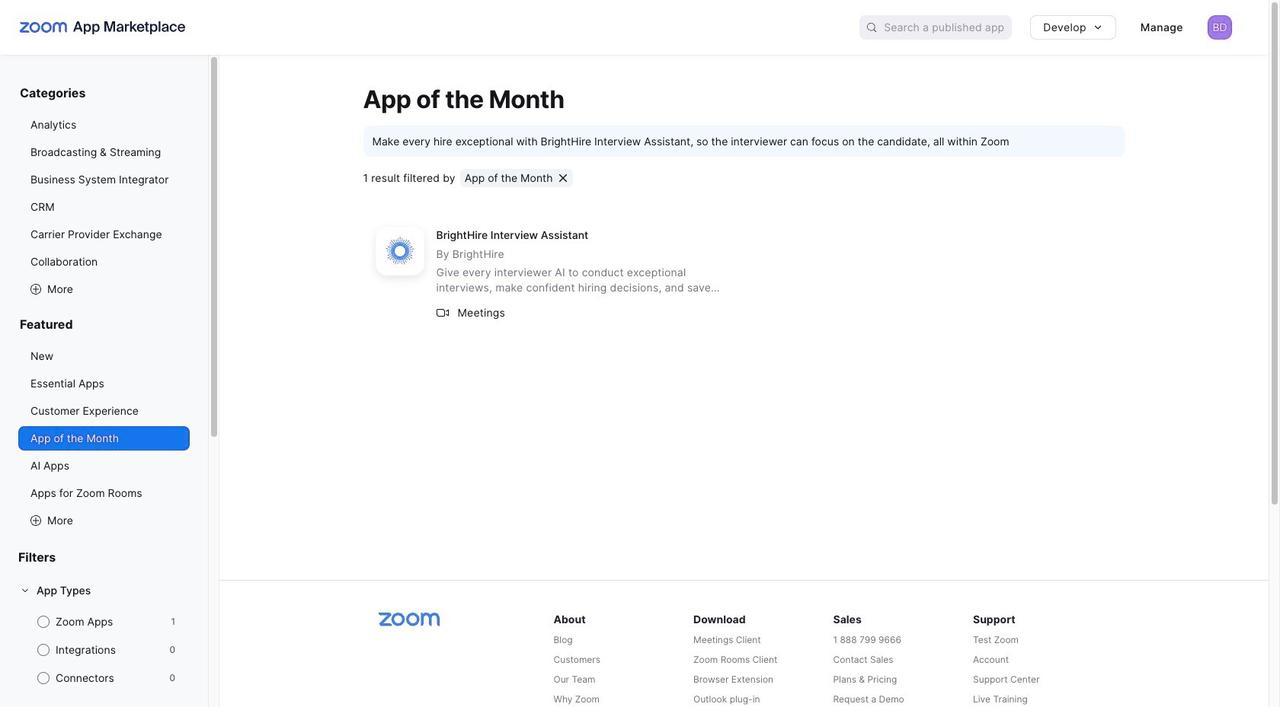 Task type: describe. For each thing, give the bounding box(es) containing it.
Search text field
[[884, 16, 1012, 39]]

current user is barb dwyer element
[[1208, 15, 1232, 40]]



Task type: locate. For each thing, give the bounding box(es) containing it.
banner
[[0, 0, 1269, 55]]

search a published app element
[[860, 15, 1012, 40]]



